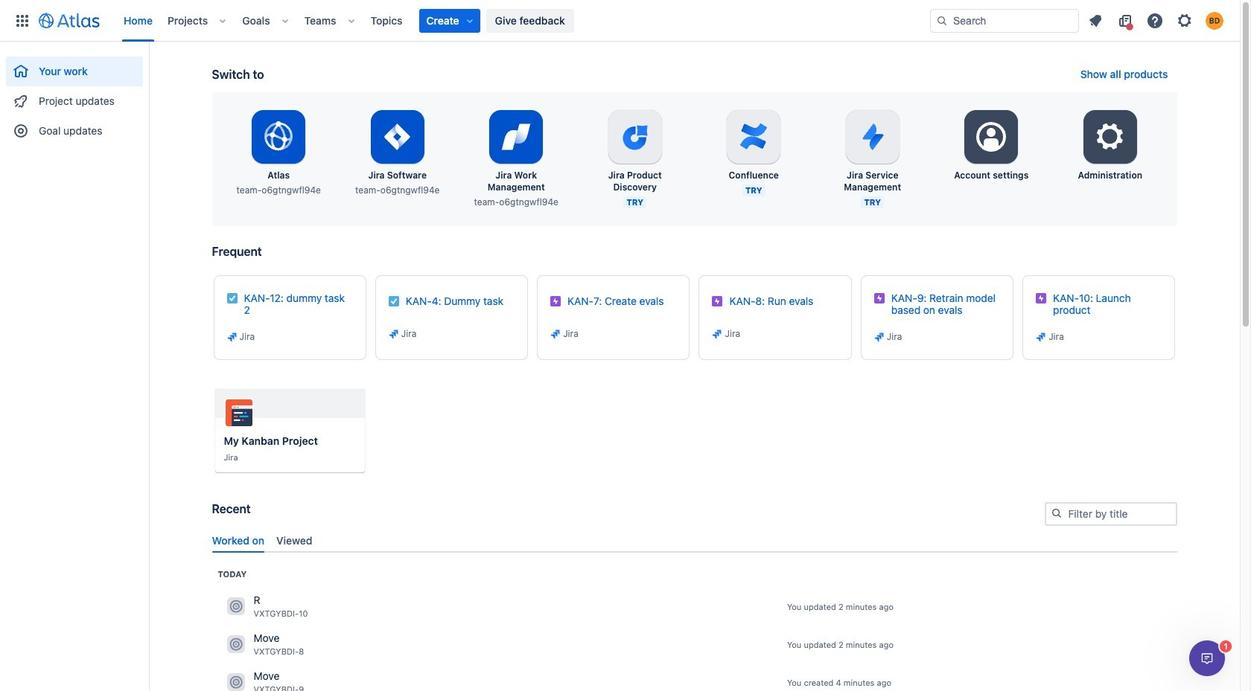 Task type: vqa. For each thing, say whether or not it's contained in the screenshot.
OPEN NOTIFICATIONS IN A NEW TAB image
no



Task type: describe. For each thing, give the bounding box(es) containing it.
help image
[[1146, 12, 1164, 29]]

search image
[[1051, 508, 1062, 520]]

settings image
[[974, 119, 1009, 155]]

1 townsquare image from the top
[[227, 598, 245, 616]]



Task type: locate. For each thing, give the bounding box(es) containing it.
0 vertical spatial townsquare image
[[227, 598, 245, 616]]

0 horizontal spatial settings image
[[1092, 119, 1128, 155]]

1 horizontal spatial settings image
[[1176, 12, 1194, 29]]

group
[[6, 42, 143, 150]]

0 vertical spatial settings image
[[1176, 12, 1194, 29]]

townsquare image
[[227, 674, 245, 692]]

townsquare image
[[227, 598, 245, 616], [227, 636, 245, 654]]

top element
[[9, 0, 930, 41]]

jira image
[[388, 328, 400, 340], [550, 328, 562, 340], [550, 328, 562, 340], [712, 328, 724, 340], [874, 331, 885, 343]]

switch to... image
[[13, 12, 31, 29]]

1 vertical spatial townsquare image
[[227, 636, 245, 654]]

search image
[[936, 15, 948, 26]]

Search field
[[930, 9, 1079, 32]]

jira image
[[388, 328, 400, 340], [712, 328, 724, 340], [226, 331, 238, 343], [226, 331, 238, 343], [874, 331, 885, 343], [1035, 331, 1047, 343], [1035, 331, 1047, 343]]

settings image
[[1176, 12, 1194, 29], [1092, 119, 1128, 155]]

banner
[[0, 0, 1240, 42]]

dialog
[[1189, 641, 1225, 677]]

tab list
[[206, 529, 1183, 553]]

account image
[[1206, 12, 1224, 29]]

heading
[[218, 569, 247, 581]]

Filter by title field
[[1046, 504, 1176, 525]]

None search field
[[930, 9, 1079, 32]]

2 townsquare image from the top
[[227, 636, 245, 654]]

1 vertical spatial settings image
[[1092, 119, 1128, 155]]

notifications image
[[1087, 12, 1105, 29]]



